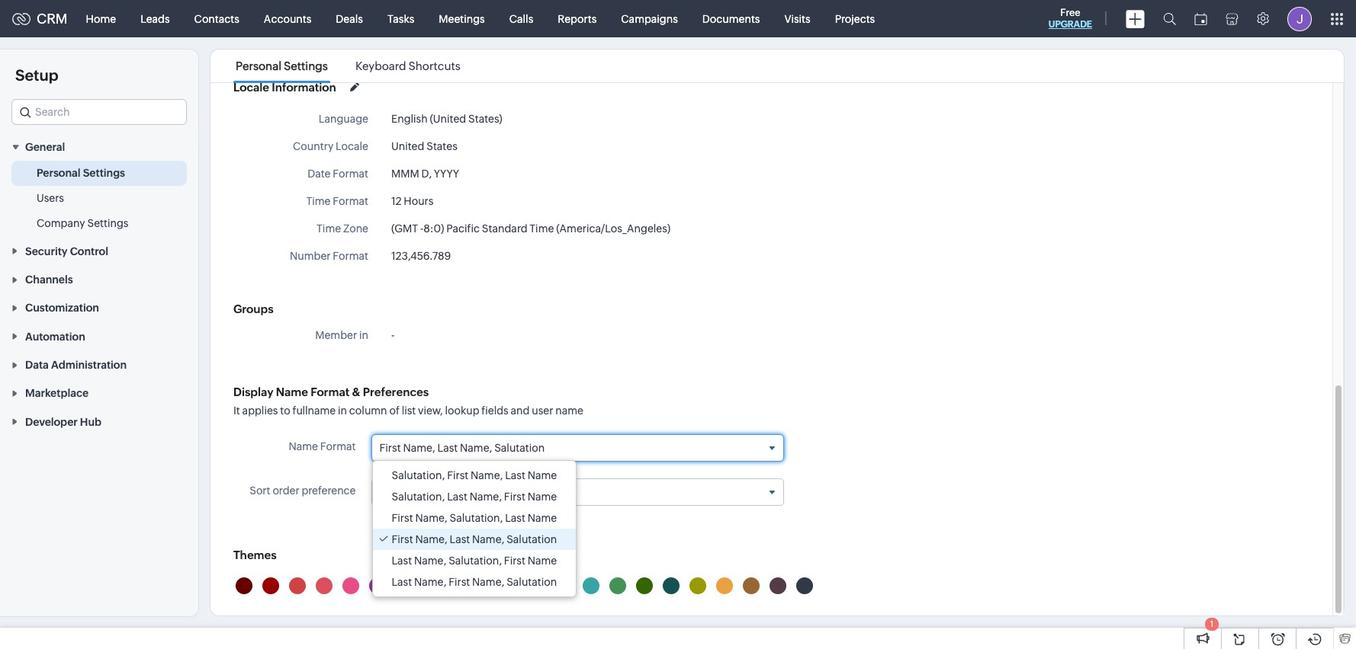 Task type: describe. For each thing, give the bounding box(es) containing it.
administration
[[51, 359, 127, 372]]

1 vertical spatial salutation
[[507, 534, 557, 546]]

personal settings link for keyboard shortcuts link
[[233, 59, 330, 72]]

fullname
[[293, 405, 336, 417]]

salutation inside field
[[494, 442, 545, 455]]

member in
[[315, 330, 368, 342]]

contacts
[[194, 13, 239, 25]]

groups
[[233, 303, 274, 316]]

tasks link
[[375, 0, 427, 37]]

member
[[315, 330, 357, 342]]

security control button
[[0, 237, 198, 265]]

12
[[391, 195, 402, 207]]

standard
[[482, 223, 527, 235]]

list containing personal settings
[[222, 50, 474, 82]]

preference
[[302, 485, 356, 497]]

general
[[25, 141, 65, 154]]

last up last name, salutation, first name
[[450, 534, 470, 546]]

date format
[[308, 168, 368, 180]]

it
[[233, 405, 240, 417]]

1 vertical spatial locale
[[336, 140, 368, 153]]

(gmt
[[391, 223, 418, 235]]

last inside field
[[437, 442, 458, 455]]

free
[[1060, 7, 1081, 18]]

first name, salutation, last name
[[392, 513, 557, 525]]

automation button
[[0, 322, 198, 351]]

mmm
[[391, 168, 419, 180]]

to
[[280, 405, 290, 417]]

general button
[[0, 133, 198, 161]]

leads
[[140, 13, 170, 25]]

personal settings inside list
[[236, 59, 328, 72]]

calendar image
[[1195, 13, 1208, 25]]

time format
[[306, 195, 368, 207]]

number format
[[290, 250, 368, 262]]

crm link
[[12, 11, 68, 27]]

company
[[37, 218, 85, 230]]

mmm d, yyyy
[[391, 168, 459, 180]]

last name, first name, salutation
[[392, 577, 557, 589]]

users link
[[37, 191, 64, 206]]

tree containing salutation, first name, last name
[[373, 462, 576, 597]]

contacts link
[[182, 0, 252, 37]]

first down salutation, last name, first name
[[392, 513, 413, 525]]

First Name, Last Name, Salutation field
[[372, 436, 783, 462]]

developer hub
[[25, 416, 101, 429]]

pacific
[[446, 223, 480, 235]]

developer hub button
[[0, 408, 198, 436]]

security
[[25, 245, 68, 258]]

campaigns
[[621, 13, 678, 25]]

and
[[511, 405, 530, 417]]

profile image
[[1288, 6, 1312, 31]]

0 vertical spatial locale
[[233, 80, 269, 93]]

deals
[[336, 13, 363, 25]]

search image
[[1163, 12, 1176, 25]]

personal settings link for users link
[[37, 166, 125, 181]]

home
[[86, 13, 116, 25]]

time for time zone
[[317, 223, 341, 235]]

setup
[[15, 66, 58, 84]]

name inside display name format & preferences it applies to fullname in column of list view, lookup fields and user name
[[276, 386, 308, 399]]

states)
[[468, 113, 503, 125]]

united states
[[391, 140, 458, 153]]

channels button
[[0, 265, 198, 294]]

fields
[[482, 405, 509, 417]]

create menu element
[[1117, 0, 1154, 37]]

last up salutation, last name, first name
[[505, 470, 525, 482]]

salutation, last name, first name
[[392, 491, 557, 504]]

english (united states)
[[391, 113, 503, 125]]

preferences
[[363, 386, 429, 399]]

data
[[25, 359, 49, 372]]

applies
[[242, 405, 278, 417]]

name for last name, salutation, first name
[[528, 555, 557, 568]]

first down "salutation, first name, last name"
[[504, 491, 525, 504]]

(united
[[430, 113, 466, 125]]

first name, last name, salutation inside field
[[379, 442, 545, 455]]

display
[[233, 386, 273, 399]]

12 hours
[[391, 195, 434, 207]]

marketplace button
[[0, 379, 198, 408]]

in inside display name format & preferences it applies to fullname in column of list view, lookup fields and user name
[[338, 405, 347, 417]]

calls link
[[497, 0, 546, 37]]

(america/los_angeles)
[[556, 223, 671, 235]]

2 vertical spatial salutation
[[507, 577, 557, 589]]

&
[[352, 386, 360, 399]]

english
[[391, 113, 428, 125]]

projects
[[835, 13, 875, 25]]

first up last name, salutation, first name
[[392, 534, 413, 546]]

personal inside general region
[[37, 167, 81, 180]]

123,456.789
[[391, 250, 451, 262]]

last down salutation, last name, first name
[[505, 513, 525, 525]]

reports link
[[546, 0, 609, 37]]

users
[[37, 192, 64, 205]]

documents link
[[690, 0, 772, 37]]

first down last name, salutation, first name
[[449, 577, 470, 589]]

documents
[[702, 13, 760, 25]]

keyboard
[[355, 59, 406, 72]]

name for first name, salutation, last name
[[528, 513, 557, 525]]

name
[[555, 405, 584, 417]]

lookup
[[445, 405, 479, 417]]

salutation, down "salutation, first name, last name"
[[392, 491, 445, 504]]

visits
[[785, 13, 811, 25]]

keyboard shortcuts link
[[353, 59, 463, 72]]

salutation, first name, last name
[[392, 470, 557, 482]]

time zone
[[317, 223, 368, 235]]

last name, salutation, first name
[[392, 555, 557, 568]]

meetings
[[439, 13, 485, 25]]



Task type: locate. For each thing, give the bounding box(es) containing it.
first name, last name, salutation up last name, salutation, first name
[[392, 534, 557, 546]]

format up fullname
[[311, 386, 350, 399]]

free upgrade
[[1049, 7, 1092, 30]]

personal up users
[[37, 167, 81, 180]]

settings up security control dropdown button
[[87, 218, 128, 230]]

format inside display name format & preferences it applies to fullname in column of list view, lookup fields and user name
[[311, 386, 350, 399]]

1 vertical spatial personal settings link
[[37, 166, 125, 181]]

visits link
[[772, 0, 823, 37]]

name for salutation, first name, last name
[[528, 470, 557, 482]]

format down "zone"
[[333, 250, 368, 262]]

time
[[306, 195, 331, 207], [317, 223, 341, 235], [530, 223, 554, 235]]

Search text field
[[12, 100, 186, 124]]

salutation, down salutation, last name, first name
[[450, 513, 503, 525]]

time down date
[[306, 195, 331, 207]]

time left "zone"
[[317, 223, 341, 235]]

settings inside list
[[284, 59, 328, 72]]

first inside field
[[379, 442, 401, 455]]

last
[[437, 442, 458, 455], [505, 470, 525, 482], [447, 491, 467, 504], [505, 513, 525, 525], [450, 534, 470, 546], [392, 555, 412, 568], [392, 577, 412, 589]]

first up the last name, first name, salutation
[[504, 555, 525, 568]]

date
[[308, 168, 331, 180]]

8:0)
[[424, 223, 444, 235]]

1 horizontal spatial personal settings link
[[233, 59, 330, 72]]

format down fullname
[[320, 441, 356, 453]]

0 vertical spatial settings
[[284, 59, 328, 72]]

-
[[420, 223, 424, 235], [391, 330, 395, 342]]

format for time
[[333, 195, 368, 207]]

0 vertical spatial -
[[420, 223, 424, 235]]

0 vertical spatial personal settings
[[236, 59, 328, 72]]

last down "salutation, first name, last name"
[[447, 491, 467, 504]]

personal settings
[[236, 59, 328, 72], [37, 167, 125, 180]]

1 vertical spatial -
[[391, 330, 395, 342]]

sort
[[250, 485, 270, 497]]

settings up information
[[284, 59, 328, 72]]

tree
[[373, 462, 576, 597]]

personal up locale information
[[236, 59, 282, 72]]

order
[[273, 485, 299, 497]]

personal settings link inside list
[[233, 59, 330, 72]]

logo image
[[12, 13, 31, 25]]

none field search
[[11, 99, 187, 125]]

0 vertical spatial first name, last name, salutation
[[379, 442, 545, 455]]

personal settings inside general region
[[37, 167, 125, 180]]

home link
[[74, 0, 128, 37]]

data administration button
[[0, 351, 198, 379]]

0 vertical spatial in
[[359, 330, 368, 342]]

format for name
[[320, 441, 356, 453]]

personal settings up locale information
[[236, 59, 328, 72]]

locale left information
[[233, 80, 269, 93]]

0 vertical spatial personal
[[236, 59, 282, 72]]

1 horizontal spatial in
[[359, 330, 368, 342]]

tasks
[[387, 13, 414, 25]]

personal settings link up locale information
[[233, 59, 330, 72]]

create menu image
[[1126, 10, 1145, 28]]

information
[[272, 80, 336, 93]]

automation
[[25, 331, 85, 343]]

- right (gmt
[[420, 223, 424, 235]]

personal
[[236, 59, 282, 72], [37, 167, 81, 180]]

1 vertical spatial first name, last name, salutation
[[392, 534, 557, 546]]

locale
[[233, 80, 269, 93], [336, 140, 368, 153]]

personal settings down general dropdown button
[[37, 167, 125, 180]]

personal settings link
[[233, 59, 330, 72], [37, 166, 125, 181]]

name format
[[289, 441, 356, 453]]

0 horizontal spatial personal
[[37, 167, 81, 180]]

1 horizontal spatial -
[[420, 223, 424, 235]]

name for salutation, last name, first name
[[528, 491, 557, 504]]

language
[[319, 113, 368, 125]]

d,
[[422, 168, 432, 180]]

security control
[[25, 245, 108, 258]]

last down last name, salutation, first name
[[392, 577, 412, 589]]

leads link
[[128, 0, 182, 37]]

accounts link
[[252, 0, 324, 37]]

None field
[[11, 99, 187, 125], [372, 480, 783, 506], [372, 480, 783, 506]]

1
[[1210, 620, 1214, 629]]

keyboard shortcuts
[[355, 59, 461, 72]]

deals link
[[324, 0, 375, 37]]

time for time format
[[306, 195, 331, 207]]

personal inside list
[[236, 59, 282, 72]]

united
[[391, 140, 424, 153]]

1 vertical spatial settings
[[83, 167, 125, 180]]

yyyy
[[434, 168, 459, 180]]

1 vertical spatial personal settings
[[37, 167, 125, 180]]

2 vertical spatial settings
[[87, 218, 128, 230]]

number
[[290, 250, 331, 262]]

first name, last name, salutation up "salutation, first name, last name"
[[379, 442, 545, 455]]

salutation down last name, salutation, first name
[[507, 577, 557, 589]]

general region
[[0, 161, 198, 237]]

1 horizontal spatial personal
[[236, 59, 282, 72]]

0 vertical spatial personal settings link
[[233, 59, 330, 72]]

format for number
[[333, 250, 368, 262]]

salutation down and
[[494, 442, 545, 455]]

personal settings link inside general region
[[37, 166, 125, 181]]

first down 'of'
[[379, 442, 401, 455]]

profile element
[[1278, 0, 1321, 37]]

- right member in at left
[[391, 330, 395, 342]]

list
[[402, 405, 416, 417]]

reports
[[558, 13, 597, 25]]

column
[[349, 405, 387, 417]]

salutation, up the last name, first name, salutation
[[449, 555, 502, 568]]

customization
[[25, 302, 99, 315]]

customization button
[[0, 294, 198, 322]]

1 vertical spatial in
[[338, 405, 347, 417]]

meetings link
[[427, 0, 497, 37]]

hub
[[80, 416, 101, 429]]

company settings
[[37, 218, 128, 230]]

user
[[532, 405, 553, 417]]

projects link
[[823, 0, 887, 37]]

first name, last name, salutation inside tree
[[392, 534, 557, 546]]

personal settings link down general dropdown button
[[37, 166, 125, 181]]

0 horizontal spatial personal settings link
[[37, 166, 125, 181]]

in
[[359, 330, 368, 342], [338, 405, 347, 417]]

of
[[389, 405, 400, 417]]

1 horizontal spatial locale
[[336, 140, 368, 153]]

0 horizontal spatial personal settings
[[37, 167, 125, 180]]

time right standard
[[530, 223, 554, 235]]

in right member
[[359, 330, 368, 342]]

0 vertical spatial salutation
[[494, 442, 545, 455]]

first up salutation, last name, first name
[[447, 470, 469, 482]]

list
[[222, 50, 474, 82]]

salutation, up salutation, last name, first name
[[392, 470, 445, 482]]

settings down general dropdown button
[[83, 167, 125, 180]]

first name, last name, salutation
[[379, 442, 545, 455], [392, 534, 557, 546]]

calls
[[509, 13, 533, 25]]

last up "salutation, first name, last name"
[[437, 442, 458, 455]]

last up the last name, first name, salutation
[[392, 555, 412, 568]]

in left column
[[338, 405, 347, 417]]

data administration
[[25, 359, 127, 372]]

states
[[427, 140, 458, 153]]

name,
[[403, 442, 435, 455], [460, 442, 492, 455], [471, 470, 503, 482], [470, 491, 502, 504], [415, 513, 448, 525], [415, 534, 448, 546], [472, 534, 504, 546], [414, 555, 446, 568], [414, 577, 446, 589], [472, 577, 504, 589]]

search element
[[1154, 0, 1185, 37]]

0 horizontal spatial in
[[338, 405, 347, 417]]

display name format & preferences it applies to fullname in column of list view, lookup fields and user name
[[233, 386, 584, 417]]

1 horizontal spatial personal settings
[[236, 59, 328, 72]]

shortcuts
[[408, 59, 461, 72]]

campaigns link
[[609, 0, 690, 37]]

view,
[[418, 405, 443, 417]]

name
[[276, 386, 308, 399], [289, 441, 318, 453], [528, 470, 557, 482], [528, 491, 557, 504], [528, 513, 557, 525], [528, 555, 557, 568]]

0 horizontal spatial -
[[391, 330, 395, 342]]

locale down the language
[[336, 140, 368, 153]]

format for date
[[333, 168, 368, 180]]

format up time format on the left of page
[[333, 168, 368, 180]]

1 vertical spatial personal
[[37, 167, 81, 180]]

zone
[[343, 223, 368, 235]]

format
[[333, 168, 368, 180], [333, 195, 368, 207], [333, 250, 368, 262], [311, 386, 350, 399], [320, 441, 356, 453]]

0 horizontal spatial locale
[[233, 80, 269, 93]]

salutation down first name, salutation, last name on the left bottom
[[507, 534, 557, 546]]

format up "zone"
[[333, 195, 368, 207]]

(gmt -8:0) pacific standard time (america/los_angeles)
[[391, 223, 671, 235]]

control
[[70, 245, 108, 258]]

country locale
[[293, 140, 368, 153]]

marketplace
[[25, 388, 89, 400]]



Task type: vqa. For each thing, say whether or not it's contained in the screenshot.
Parent in the right of the page
no



